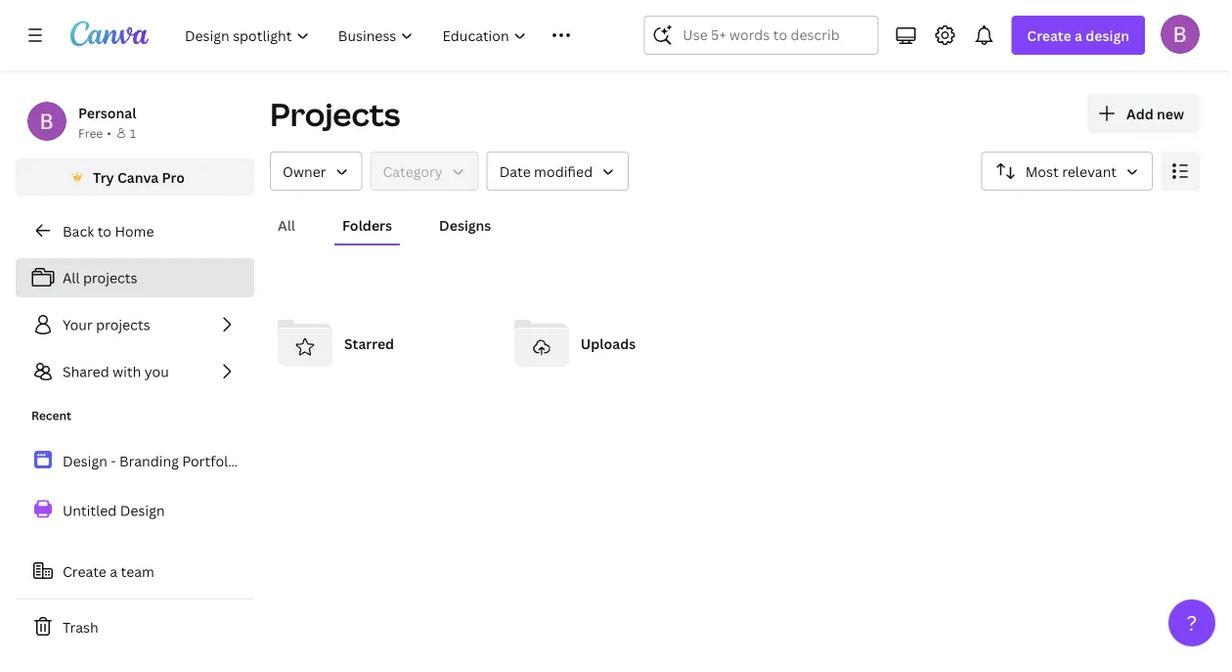 Task type: locate. For each thing, give the bounding box(es) containing it.
create for create a team
[[63, 562, 106, 581]]

try
[[93, 168, 114, 186]]

1 horizontal spatial all
[[278, 216, 295, 234]]

all inside button
[[278, 216, 295, 234]]

a
[[1075, 26, 1083, 45], [110, 562, 117, 581]]

top level navigation element
[[172, 16, 597, 55], [172, 16, 597, 55]]

bob builder image
[[1161, 14, 1200, 54]]

Owner button
[[270, 152, 362, 191]]

create inside button
[[63, 562, 106, 581]]

home
[[115, 222, 154, 240]]

1 vertical spatial create
[[63, 562, 106, 581]]

create left team
[[63, 562, 106, 581]]

0 horizontal spatial all
[[63, 269, 80, 287]]

personal
[[78, 103, 136, 122]]

you
[[145, 362, 169, 381]]

back to home
[[63, 222, 154, 240]]

0 vertical spatial projects
[[83, 269, 137, 287]]

Category button
[[370, 152, 479, 191]]

create a team button
[[16, 552, 254, 591]]

0 vertical spatial all
[[278, 216, 295, 234]]

back to home link
[[16, 211, 254, 250]]

1 vertical spatial projects
[[96, 315, 150, 334]]

all up your
[[63, 269, 80, 287]]

all
[[278, 216, 295, 234], [63, 269, 80, 287]]

add new
[[1127, 104, 1185, 123]]

None search field
[[644, 16, 879, 55]]

uploads link
[[506, 308, 727, 379]]

all inside list
[[63, 269, 80, 287]]

1 horizontal spatial a
[[1075, 26, 1083, 45]]

1 horizontal spatial create
[[1027, 26, 1072, 45]]

design
[[120, 501, 165, 520]]

0 horizontal spatial create
[[63, 562, 106, 581]]

create for create a design
[[1027, 26, 1072, 45]]

untitled
[[63, 501, 117, 520]]

all down owner
[[278, 216, 295, 234]]

a inside button
[[110, 562, 117, 581]]

a left design
[[1075, 26, 1083, 45]]

a inside dropdown button
[[1075, 26, 1083, 45]]

projects
[[83, 269, 137, 287], [96, 315, 150, 334]]

0 horizontal spatial a
[[110, 562, 117, 581]]

create
[[1027, 26, 1072, 45], [63, 562, 106, 581]]

1 vertical spatial a
[[110, 562, 117, 581]]

1 vertical spatial all
[[63, 269, 80, 287]]

create inside dropdown button
[[1027, 26, 1072, 45]]

with
[[113, 362, 141, 381]]

untitled design
[[63, 501, 165, 520]]

projects down back to home
[[83, 269, 137, 287]]

? button
[[1169, 600, 1216, 647]]

0 vertical spatial create
[[1027, 26, 1072, 45]]

•
[[107, 125, 111, 141]]

a left team
[[110, 562, 117, 581]]

modified
[[534, 162, 593, 180]]

all projects
[[63, 269, 137, 287]]

projects right your
[[96, 315, 150, 334]]

design
[[1086, 26, 1130, 45]]

to
[[97, 222, 111, 240]]

shared with you
[[63, 362, 169, 381]]

Search search field
[[683, 17, 840, 54]]

add
[[1127, 104, 1154, 123]]

uploads
[[581, 334, 636, 353]]

list
[[16, 258, 254, 391]]

create left design
[[1027, 26, 1072, 45]]

untitled design link
[[16, 490, 254, 531]]

new
[[1157, 104, 1185, 123]]

all for all
[[278, 216, 295, 234]]

0 vertical spatial a
[[1075, 26, 1083, 45]]



Task type: describe. For each thing, give the bounding box(es) containing it.
category
[[383, 162, 443, 180]]

list containing all projects
[[16, 258, 254, 391]]

your projects link
[[16, 305, 254, 344]]

back
[[63, 222, 94, 240]]

designs button
[[431, 206, 499, 244]]

date
[[500, 162, 531, 180]]

create a team
[[63, 562, 154, 581]]

recent
[[31, 407, 71, 424]]

all projects link
[[16, 258, 254, 297]]

relevant
[[1062, 162, 1117, 180]]

pro
[[162, 168, 185, 186]]

your
[[63, 315, 93, 334]]

try canva pro button
[[16, 158, 254, 196]]

folders button
[[335, 206, 400, 244]]

your projects
[[63, 315, 150, 334]]

owner
[[283, 162, 326, 180]]

trash link
[[16, 607, 254, 647]]

trash
[[63, 618, 98, 636]]

projects for your projects
[[96, 315, 150, 334]]

most
[[1026, 162, 1059, 180]]

?
[[1187, 609, 1198, 637]]

starred
[[344, 334, 394, 353]]

canva
[[117, 168, 159, 186]]

shared
[[63, 362, 109, 381]]

shared with you link
[[16, 352, 254, 391]]

1
[[130, 125, 136, 141]]

Sort by button
[[982, 152, 1153, 191]]

folders
[[342, 216, 392, 234]]

projects for all projects
[[83, 269, 137, 287]]

designs
[[439, 216, 491, 234]]

starred link
[[270, 308, 491, 379]]

free
[[78, 125, 103, 141]]

try canva pro
[[93, 168, 185, 186]]

most relevant
[[1026, 162, 1117, 180]]

projects
[[270, 93, 401, 135]]

Date modified button
[[487, 152, 629, 191]]

all button
[[270, 206, 303, 244]]

create a design
[[1027, 26, 1130, 45]]

date modified
[[500, 162, 593, 180]]

free •
[[78, 125, 111, 141]]

a for team
[[110, 562, 117, 581]]

team
[[121, 562, 154, 581]]

add new button
[[1088, 94, 1200, 133]]

create a design button
[[1012, 16, 1145, 55]]

untitled design list
[[16, 440, 254, 581]]

all for all projects
[[63, 269, 80, 287]]

a for design
[[1075, 26, 1083, 45]]



Task type: vqa. For each thing, say whether or not it's contained in the screenshot.
for
no



